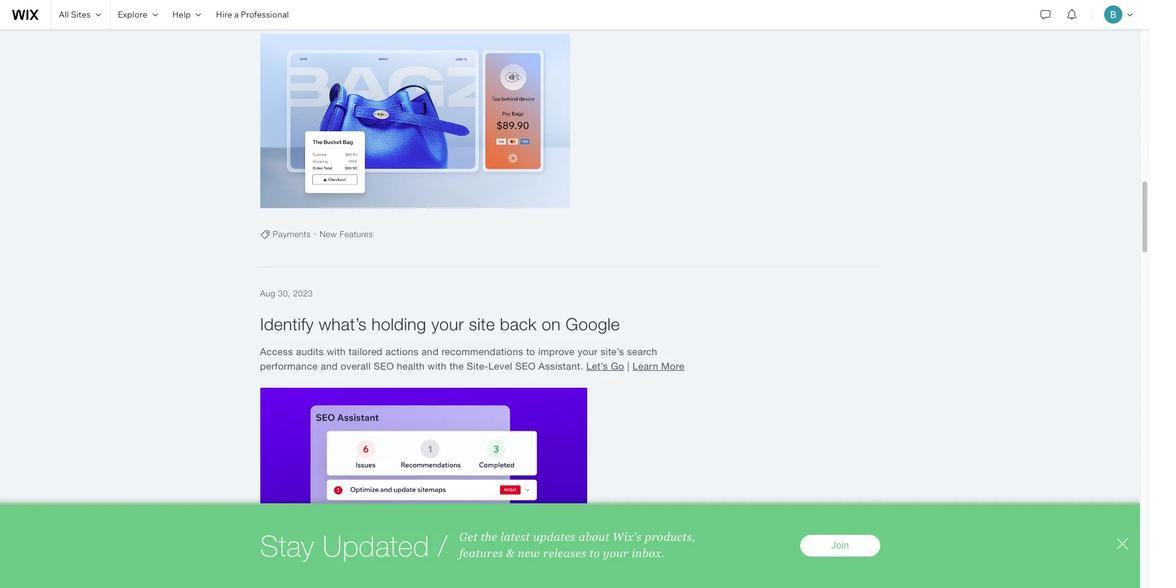 Task type: describe. For each thing, give the bounding box(es) containing it.
hire a professional link
[[209, 0, 296, 29]]

a
[[234, 9, 239, 20]]

help
[[172, 9, 191, 20]]

hire
[[216, 9, 232, 20]]

help button
[[165, 0, 209, 29]]

explore
[[118, 9, 147, 20]]

all sites
[[59, 9, 91, 20]]

all
[[59, 9, 69, 20]]



Task type: locate. For each thing, give the bounding box(es) containing it.
professional
[[241, 9, 289, 20]]

sites
[[71, 9, 91, 20]]

hire a professional
[[216, 9, 289, 20]]



Task type: vqa. For each thing, say whether or not it's contained in the screenshot.
for within Instantly generate optimized meta titles and descriptions for each of your pages. Fine-tune with prompts and tailor the tone of voice from your SEO Panel.
no



